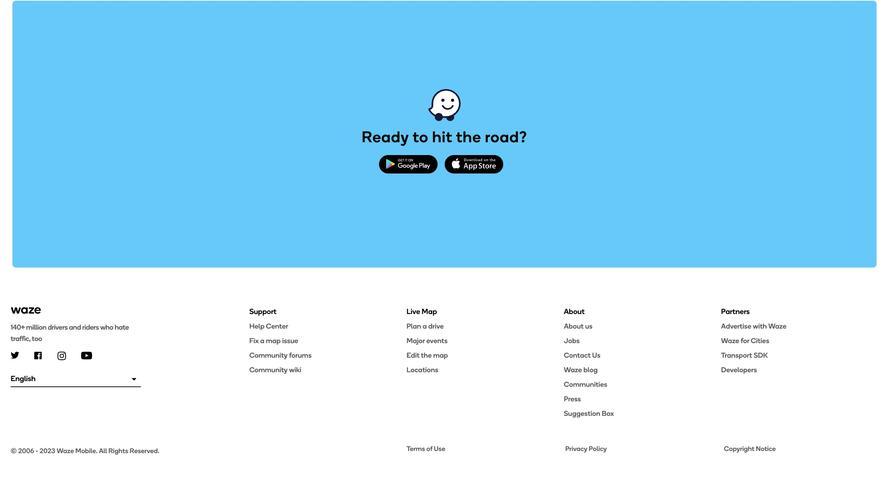 Task type: describe. For each thing, give the bounding box(es) containing it.
map
[[422, 307, 437, 316]]

community for community forums
[[249, 351, 288, 360]]

million
[[26, 323, 46, 331]]

help center
[[249, 322, 288, 330]]

plan
[[407, 322, 421, 330]]

jobs link
[[564, 336, 721, 345]]

fix
[[249, 336, 259, 345]]

help
[[249, 322, 265, 330]]

caret down image
[[132, 376, 136, 383]]

forums
[[289, 351, 312, 360]]

center
[[266, 322, 288, 330]]

waze for cities link
[[721, 336, 879, 345]]

sdk
[[754, 351, 768, 360]]

instagram link
[[58, 352, 66, 360]]

english link
[[11, 370, 141, 387]]

blog
[[584, 366, 598, 374]]

about us link
[[564, 322, 721, 331]]

to
[[413, 127, 429, 146]]

privacy
[[565, 445, 587, 453]]

youtube image
[[81, 352, 92, 359]]

riders
[[82, 323, 99, 331]]

support
[[249, 307, 277, 316]]

transport
[[721, 351, 752, 360]]

facebook image
[[34, 352, 42, 359]]

map for the
[[433, 351, 448, 360]]

waze right with
[[769, 322, 787, 330]]

fix a map issue link
[[249, 336, 407, 345]]

too
[[32, 334, 42, 343]]

developers
[[721, 366, 757, 374]]

community for community wiki
[[249, 366, 288, 374]]

terms of use link
[[407, 445, 561, 454]]

facebook link
[[34, 352, 42, 359]]

policy
[[589, 445, 607, 453]]

partners
[[721, 307, 750, 316]]

with
[[753, 322, 767, 330]]

box
[[602, 409, 614, 418]]

rights
[[108, 447, 128, 455]]

drivers
[[48, 323, 68, 331]]

waze inside 'link'
[[721, 336, 739, 345]]

press
[[564, 395, 581, 403]]

140+ million drivers and riders who hate traffic, too
[[11, 323, 129, 343]]

road?
[[485, 127, 528, 146]]

suggestion
[[564, 409, 600, 418]]

copyright notice link
[[724, 445, 879, 454]]

contact us link
[[564, 351, 721, 360]]

cities
[[751, 336, 769, 345]]

2023
[[40, 447, 55, 455]]

hate
[[115, 323, 129, 331]]

{{ data.sidebar.logolink.text }} image
[[11, 307, 41, 314]]

edit the map link
[[407, 351, 564, 360]]

notice
[[756, 445, 776, 453]]

major events link
[[407, 336, 564, 345]]

about for about us
[[564, 322, 584, 330]]

waze right 2023
[[57, 447, 74, 455]]

contact us
[[564, 351, 601, 360]]

terms of use
[[407, 445, 445, 453]]

edit
[[407, 351, 420, 360]]

a for plan
[[423, 322, 427, 330]]

twitter image
[[11, 352, 19, 359]]

ready to hit the road?
[[362, 127, 528, 146]]

plan a drive link
[[407, 322, 564, 331]]

us
[[592, 351, 601, 360]]



Task type: locate. For each thing, give the bounding box(es) containing it.
locations
[[407, 366, 438, 374]]

map for a
[[266, 336, 281, 345]]

twitter link
[[11, 352, 19, 359]]

0 vertical spatial map
[[266, 336, 281, 345]]

all
[[99, 447, 107, 455]]

about us
[[564, 322, 593, 330]]

1 vertical spatial about
[[564, 322, 584, 330]]

community forums
[[249, 351, 312, 360]]

drive
[[428, 322, 444, 330]]

community inside community wiki link
[[249, 366, 288, 374]]

for
[[741, 336, 750, 345]]

map down events
[[433, 351, 448, 360]]

community wiki
[[249, 366, 301, 374]]

1 vertical spatial a
[[260, 336, 264, 345]]

a right fix
[[260, 336, 264, 345]]

2006
[[18, 447, 34, 455]]

0 vertical spatial community
[[249, 351, 288, 360]]

0 vertical spatial the
[[456, 127, 481, 146]]

1 community from the top
[[249, 351, 288, 360]]

edit the map
[[407, 351, 448, 360]]

a for fix
[[260, 336, 264, 345]]

©
[[11, 447, 17, 455]]

who
[[100, 323, 113, 331]]

community wiki link
[[249, 365, 407, 374]]

major events
[[407, 336, 448, 345]]

events
[[426, 336, 448, 345]]

0 vertical spatial a
[[423, 322, 427, 330]]

the right hit
[[456, 127, 481, 146]]

plan a drive
[[407, 322, 444, 330]]

communities link
[[564, 380, 721, 389]]

transport sdk link
[[721, 351, 879, 360]]

-
[[36, 447, 38, 455]]

a right plan
[[423, 322, 427, 330]]

help center link
[[249, 322, 407, 331]]

copyright
[[724, 445, 755, 453]]

reserved.
[[130, 447, 159, 455]]

map down "center"
[[266, 336, 281, 345]]

waze blog
[[564, 366, 598, 374]]

1 vertical spatial map
[[433, 351, 448, 360]]

communities
[[564, 380, 607, 389]]

community forums link
[[249, 351, 407, 360]]

of
[[427, 445, 433, 453]]

mobile.
[[75, 447, 98, 455]]

press link
[[564, 394, 721, 404]]

issue
[[282, 336, 298, 345]]

traffic,
[[11, 334, 31, 343]]

waze
[[769, 322, 787, 330], [721, 336, 739, 345], [564, 366, 582, 374], [57, 447, 74, 455]]

us
[[585, 322, 593, 330]]

ready
[[362, 127, 409, 146]]

advertise with waze
[[721, 322, 787, 330]]

1 vertical spatial the
[[421, 351, 432, 360]]

contact
[[564, 351, 591, 360]]

terms
[[407, 445, 425, 453]]

advertise
[[721, 322, 752, 330]]

major
[[407, 336, 425, 345]]

live map
[[407, 307, 437, 316]]

2 about from the top
[[564, 322, 584, 330]]

waze down contact
[[564, 366, 582, 374]]

suggestion box
[[564, 409, 614, 418]]

1 about from the top
[[564, 307, 585, 316]]

0 horizontal spatial the
[[421, 351, 432, 360]]

about for about
[[564, 307, 585, 316]]

0 horizontal spatial a
[[260, 336, 264, 345]]

community down 'community forums' in the bottom of the page
[[249, 366, 288, 374]]

waze blog link
[[564, 365, 721, 374]]

live
[[407, 307, 420, 316]]

hit
[[432, 127, 453, 146]]

0 horizontal spatial map
[[266, 336, 281, 345]]

1 horizontal spatial map
[[433, 351, 448, 360]]

140+
[[11, 323, 25, 331]]

1 horizontal spatial a
[[423, 322, 427, 330]]

the right edit at the left bottom of page
[[421, 351, 432, 360]]

advertise with waze link
[[721, 322, 879, 331]]

about up about us in the right of the page
[[564, 307, 585, 316]]

developers link
[[721, 365, 879, 374]]

about
[[564, 307, 585, 316], [564, 322, 584, 330]]

community down fix a map issue
[[249, 351, 288, 360]]

transport sdk
[[721, 351, 768, 360]]

1 vertical spatial community
[[249, 366, 288, 374]]

and
[[69, 323, 81, 331]]

2 community from the top
[[249, 366, 288, 374]]

about up the jobs
[[564, 322, 584, 330]]

the
[[456, 127, 481, 146], [421, 351, 432, 360]]

0 vertical spatial about
[[564, 307, 585, 316]]

community
[[249, 351, 288, 360], [249, 366, 288, 374]]

instagram image
[[58, 352, 66, 360]]

privacy policy link
[[565, 445, 720, 454]]

waze for cities
[[721, 336, 769, 345]]

a
[[423, 322, 427, 330], [260, 336, 264, 345]]

jobs
[[564, 336, 580, 345]]

english
[[11, 374, 36, 383]]

fix a map issue
[[249, 336, 298, 345]]

wiki
[[289, 366, 301, 374]]

suggestion box link
[[564, 409, 721, 418]]

community inside community forums link
[[249, 351, 288, 360]]

waze left for
[[721, 336, 739, 345]]

© 2006 - 2023 waze mobile. all rights reserved.
[[11, 447, 159, 455]]

locations link
[[407, 365, 564, 374]]

youtube link
[[81, 352, 92, 359]]

map
[[266, 336, 281, 345], [433, 351, 448, 360]]

use
[[434, 445, 445, 453]]

1 horizontal spatial the
[[456, 127, 481, 146]]

privacy policy
[[565, 445, 607, 453]]



Task type: vqa. For each thing, say whether or not it's contained in the screenshot.
Major events link
yes



